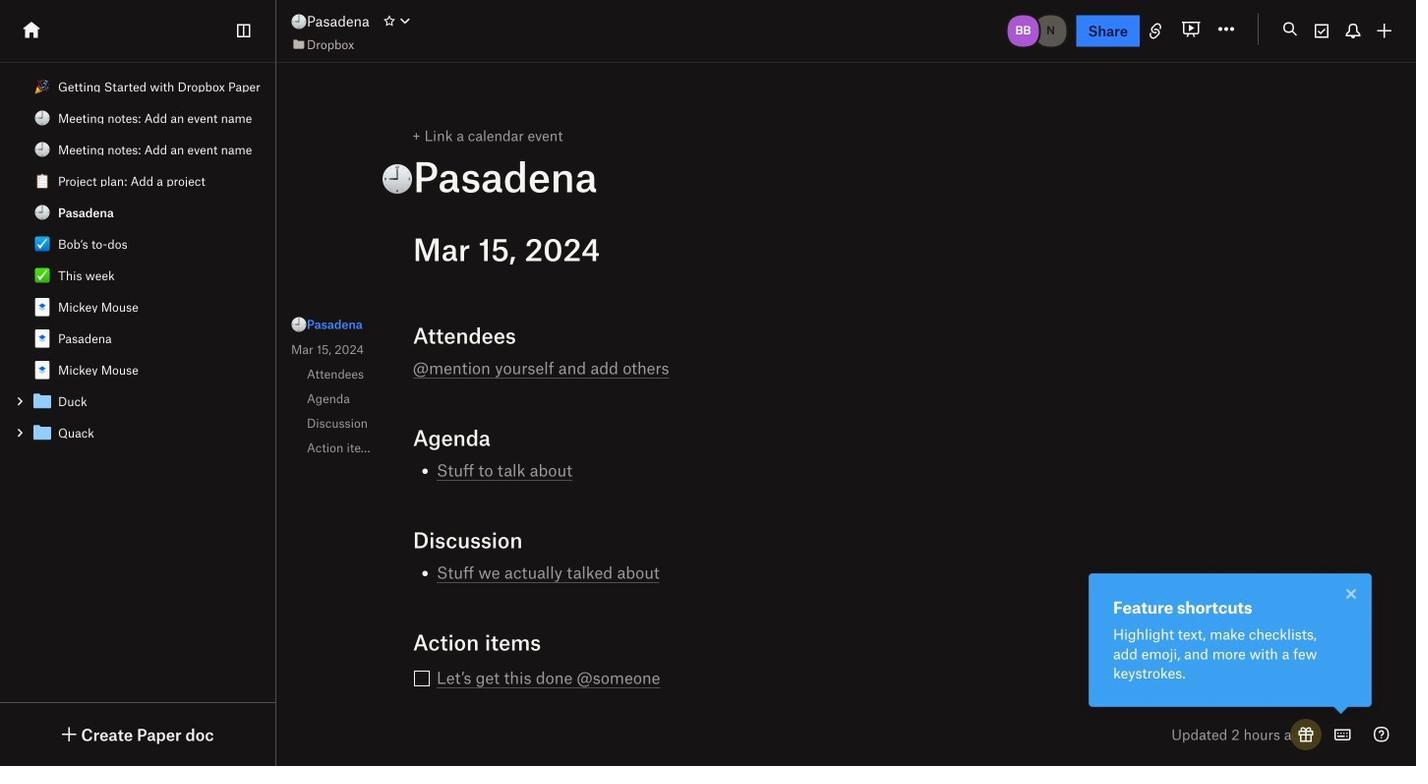 Task type: describe. For each thing, give the bounding box(es) containing it.
check box with check image
[[34, 236, 50, 252]]

3 template content image from the top
[[30, 421, 54, 444]]

party popper image
[[34, 79, 50, 94]]

overlay image
[[1339, 582, 1363, 606]]

2 template content image from the top
[[30, 389, 54, 413]]

2 template content image from the top
[[30, 326, 54, 350]]

expand folder image
[[13, 394, 27, 408]]

clipboard image
[[34, 173, 50, 189]]



Task type: vqa. For each thing, say whether or not it's contained in the screenshot.
check box with check icon
yes



Task type: locate. For each thing, give the bounding box(es) containing it.
/ contents list
[[0, 71, 275, 448]]

0 horizontal spatial nine o'clock image
[[34, 110, 50, 126]]

check mark button image
[[34, 267, 50, 283]]

1 vertical spatial template content image
[[30, 389, 54, 413]]

0 vertical spatial template content image
[[30, 295, 54, 319]]

1 horizontal spatial nine o'clock image
[[291, 317, 307, 332]]

0 vertical spatial template content image
[[30, 358, 54, 382]]

2 vertical spatial template content image
[[30, 421, 54, 444]]

1 vertical spatial nine o'clock image
[[291, 317, 307, 332]]

template content image right expand folder icon
[[30, 389, 54, 413]]

template content image
[[30, 358, 54, 382], [30, 389, 54, 413]]

close image
[[1339, 582, 1363, 606]]

template content image
[[30, 295, 54, 319], [30, 326, 54, 350], [30, 421, 54, 444]]

0 vertical spatial nine o'clock image
[[34, 110, 50, 126]]

nine o'clock image
[[291, 14, 307, 30], [34, 142, 50, 157], [34, 205, 50, 220]]

1 vertical spatial nine o'clock image
[[34, 142, 50, 157]]

navigation
[[270, 292, 398, 481]]

expand folder image
[[13, 426, 27, 440]]

heading
[[382, 151, 1111, 201]]

template content image down check mark button 'image'
[[30, 358, 54, 382]]

1 vertical spatial template content image
[[30, 326, 54, 350]]

0 vertical spatial nine o'clock image
[[291, 14, 307, 30]]

1 template content image from the top
[[30, 295, 54, 319]]

2 vertical spatial nine o'clock image
[[34, 205, 50, 220]]

nine o'clock image
[[34, 110, 50, 126], [291, 317, 307, 332]]

1 template content image from the top
[[30, 358, 54, 382]]



